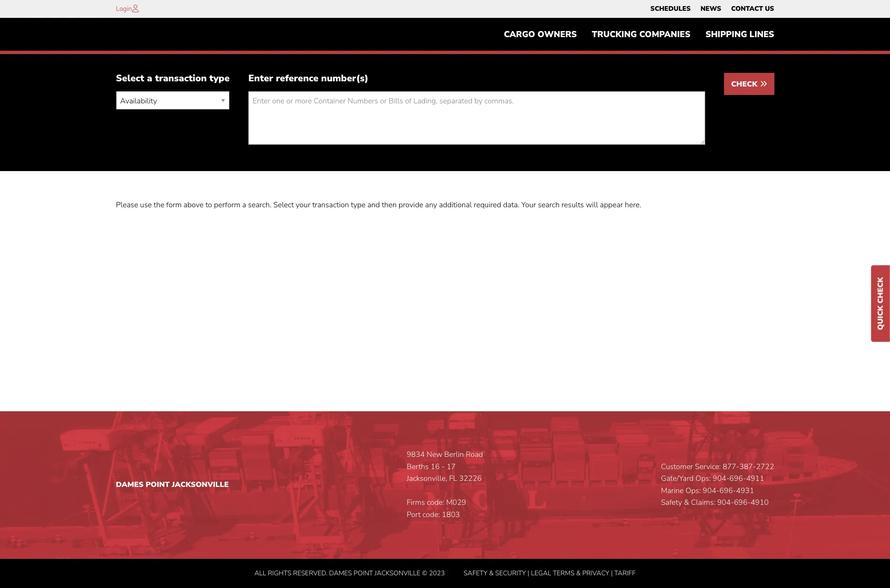 Task type: locate. For each thing, give the bounding box(es) containing it.
| left "legal"
[[528, 569, 530, 578]]

reference
[[276, 72, 319, 85]]

rights
[[268, 569, 292, 578]]

0 vertical spatial transaction
[[155, 72, 207, 85]]

jacksonville
[[172, 480, 229, 490], [375, 569, 421, 578]]

customer
[[661, 462, 694, 472]]

jacksonville,
[[407, 474, 448, 484]]

road
[[466, 450, 483, 460]]

provide
[[399, 200, 424, 210]]

code:
[[427, 498, 445, 508], [423, 510, 440, 520]]

code: up 1803 in the bottom of the page
[[427, 498, 445, 508]]

1 | from the left
[[528, 569, 530, 578]]

1 vertical spatial a
[[242, 200, 246, 210]]

0 vertical spatial code:
[[427, 498, 445, 508]]

& left claims:
[[684, 498, 690, 508]]

0 horizontal spatial check
[[732, 79, 760, 90]]

tariff
[[615, 569, 636, 578]]

menu bar down schedules link on the right top of page
[[497, 25, 782, 44]]

1 vertical spatial menu bar
[[497, 25, 782, 44]]

&
[[684, 498, 690, 508], [489, 569, 494, 578], [577, 569, 581, 578]]

904- down 877-
[[713, 474, 730, 484]]

transaction
[[155, 72, 207, 85], [312, 200, 349, 210]]

search
[[538, 200, 560, 210]]

to
[[206, 200, 212, 210]]

0 horizontal spatial |
[[528, 569, 530, 578]]

1 vertical spatial transaction
[[312, 200, 349, 210]]

0 vertical spatial check
[[732, 79, 760, 90]]

ops: up claims:
[[686, 486, 701, 496]]

1 horizontal spatial point
[[354, 569, 373, 578]]

1 horizontal spatial transaction
[[312, 200, 349, 210]]

1 vertical spatial jacksonville
[[375, 569, 421, 578]]

0 horizontal spatial transaction
[[155, 72, 207, 85]]

0 vertical spatial dames
[[116, 480, 144, 490]]

check inside quick check link
[[876, 277, 886, 303]]

fl
[[449, 474, 458, 484]]

legal terms & privacy link
[[531, 569, 610, 578]]

17
[[447, 462, 456, 472]]

4911
[[747, 474, 765, 484]]

will
[[586, 200, 598, 210]]

387-
[[740, 462, 757, 472]]

1 horizontal spatial check
[[876, 277, 886, 303]]

9834 new berlin road berths 16 - 17 jacksonville, fl 32226
[[407, 450, 483, 484]]

©
[[422, 569, 428, 578]]

service:
[[695, 462, 721, 472]]

1 vertical spatial safety
[[464, 569, 488, 578]]

menu bar up shipping
[[646, 2, 780, 16]]

port
[[407, 510, 421, 520]]

trucking companies
[[592, 29, 691, 40]]

owners
[[538, 29, 577, 40]]

menu bar
[[646, 2, 780, 16], [497, 25, 782, 44]]

0 horizontal spatial a
[[147, 72, 152, 85]]

1 horizontal spatial type
[[351, 200, 366, 210]]

1 horizontal spatial |
[[611, 569, 613, 578]]

cargo
[[504, 29, 535, 40]]

safety inside customer service: 877-387-2722 gate/yard ops: 904-696-4911 marine ops: 904-696-4931 safety & claims: 904-696-4910
[[661, 498, 683, 508]]

0 horizontal spatial safety
[[464, 569, 488, 578]]

select a transaction type
[[116, 72, 230, 85]]

shipping lines link
[[698, 25, 782, 44]]

1 vertical spatial check
[[876, 277, 886, 303]]

type left enter
[[210, 72, 230, 85]]

dames
[[116, 480, 144, 490], [329, 569, 352, 578]]

4931
[[737, 486, 755, 496]]

904- right claims:
[[718, 498, 734, 508]]

ops:
[[696, 474, 711, 484], [686, 486, 701, 496]]

32226
[[459, 474, 482, 484]]

1 vertical spatial 696-
[[720, 486, 737, 496]]

904- up claims:
[[703, 486, 720, 496]]

lines
[[750, 29, 775, 40]]

904-
[[713, 474, 730, 484], [703, 486, 720, 496], [718, 498, 734, 508]]

1 vertical spatial 904-
[[703, 486, 720, 496]]

0 horizontal spatial jacksonville
[[172, 480, 229, 490]]

1 horizontal spatial safety
[[661, 498, 683, 508]]

safety down marine
[[661, 498, 683, 508]]

| left tariff
[[611, 569, 613, 578]]

terms
[[553, 569, 575, 578]]

type
[[210, 72, 230, 85], [351, 200, 366, 210]]

0 vertical spatial jacksonville
[[172, 480, 229, 490]]

0 vertical spatial 696-
[[730, 474, 747, 484]]

1803
[[442, 510, 460, 520]]

here.
[[625, 200, 642, 210]]

& right terms
[[577, 569, 581, 578]]

1 vertical spatial select
[[273, 200, 294, 210]]

0 vertical spatial safety
[[661, 498, 683, 508]]

please use the form above to perform a search. select your transaction type and then provide any additional required data. your search results will appear here.
[[116, 200, 642, 210]]

2 vertical spatial 696-
[[734, 498, 751, 508]]

ops: down service:
[[696, 474, 711, 484]]

all rights reserved. dames point jacksonville © 2023
[[255, 569, 445, 578]]

schedules link
[[651, 2, 691, 16]]

0 horizontal spatial select
[[116, 72, 144, 85]]

2 horizontal spatial &
[[684, 498, 690, 508]]

use
[[140, 200, 152, 210]]

0 horizontal spatial point
[[146, 480, 170, 490]]

contact us
[[732, 4, 775, 13]]

footer containing 9834 new berlin road
[[0, 412, 891, 589]]

0 vertical spatial 904-
[[713, 474, 730, 484]]

& left security
[[489, 569, 494, 578]]

footer
[[0, 412, 891, 589]]

type left and
[[351, 200, 366, 210]]

appear
[[600, 200, 623, 210]]

4910
[[751, 498, 769, 508]]

and
[[368, 200, 380, 210]]

cargo owners
[[504, 29, 577, 40]]

check button
[[725, 73, 775, 95]]

code: right port
[[423, 510, 440, 520]]

safety left security
[[464, 569, 488, 578]]

additional
[[439, 200, 472, 210]]

0 vertical spatial a
[[147, 72, 152, 85]]

1 vertical spatial point
[[354, 569, 373, 578]]

0 vertical spatial menu bar
[[646, 2, 780, 16]]

news link
[[701, 2, 722, 16]]

& inside customer service: 877-387-2722 gate/yard ops: 904-696-4911 marine ops: 904-696-4931 safety & claims: 904-696-4910
[[684, 498, 690, 508]]

1 horizontal spatial dames
[[329, 569, 352, 578]]

point
[[146, 480, 170, 490], [354, 569, 373, 578]]

2722
[[757, 462, 775, 472]]

new
[[427, 450, 443, 460]]

check
[[732, 79, 760, 90], [876, 277, 886, 303]]

cargo owners link
[[497, 25, 585, 44]]

results
[[562, 200, 584, 210]]

trucking companies link
[[585, 25, 698, 44]]

tariff link
[[615, 569, 636, 578]]

angle double right image
[[760, 80, 768, 88]]

marine
[[661, 486, 684, 496]]

0 horizontal spatial type
[[210, 72, 230, 85]]

trucking
[[592, 29, 637, 40]]

16
[[431, 462, 440, 472]]

|
[[528, 569, 530, 578], [611, 569, 613, 578]]

schedules
[[651, 4, 691, 13]]



Task type: describe. For each thing, give the bounding box(es) containing it.
1 horizontal spatial select
[[273, 200, 294, 210]]

login
[[116, 4, 132, 13]]

search.
[[248, 200, 272, 210]]

quick check
[[876, 277, 886, 330]]

required
[[474, 200, 502, 210]]

security
[[496, 569, 526, 578]]

1 vertical spatial ops:
[[686, 486, 701, 496]]

contact
[[732, 4, 764, 13]]

contact us link
[[732, 2, 775, 16]]

reserved.
[[293, 569, 328, 578]]

number(s)
[[321, 72, 369, 85]]

berths
[[407, 462, 429, 472]]

safety & security | legal terms & privacy | tariff
[[464, 569, 636, 578]]

1 vertical spatial dames
[[329, 569, 352, 578]]

quick
[[876, 306, 886, 330]]

claims:
[[691, 498, 716, 508]]

please
[[116, 200, 138, 210]]

Enter reference number(s) text field
[[249, 91, 706, 145]]

877-
[[723, 462, 740, 472]]

then
[[382, 200, 397, 210]]

login link
[[116, 4, 132, 13]]

0 vertical spatial point
[[146, 480, 170, 490]]

1 horizontal spatial jacksonville
[[375, 569, 421, 578]]

privacy
[[583, 569, 610, 578]]

-
[[442, 462, 445, 472]]

gate/yard
[[661, 474, 694, 484]]

all
[[255, 569, 266, 578]]

2023
[[429, 569, 445, 578]]

above
[[184, 200, 204, 210]]

0 horizontal spatial &
[[489, 569, 494, 578]]

menu bar containing cargo owners
[[497, 25, 782, 44]]

companies
[[640, 29, 691, 40]]

9834
[[407, 450, 425, 460]]

menu bar containing schedules
[[646, 2, 780, 16]]

1 vertical spatial type
[[351, 200, 366, 210]]

shipping lines
[[706, 29, 775, 40]]

form
[[166, 200, 182, 210]]

the
[[154, 200, 164, 210]]

0 horizontal spatial dames
[[116, 480, 144, 490]]

safety & security link
[[464, 569, 526, 578]]

0 vertical spatial ops:
[[696, 474, 711, 484]]

1 vertical spatial code:
[[423, 510, 440, 520]]

0 vertical spatial type
[[210, 72, 230, 85]]

customer service: 877-387-2722 gate/yard ops: 904-696-4911 marine ops: 904-696-4931 safety & claims: 904-696-4910
[[661, 462, 775, 508]]

enter reference number(s)
[[249, 72, 369, 85]]

dames point jacksonville
[[116, 480, 229, 490]]

legal
[[531, 569, 552, 578]]

firms
[[407, 498, 425, 508]]

2 | from the left
[[611, 569, 613, 578]]

m029
[[446, 498, 466, 508]]

firms code:  m029 port code:  1803
[[407, 498, 466, 520]]

1 horizontal spatial a
[[242, 200, 246, 210]]

shipping
[[706, 29, 748, 40]]

2 vertical spatial 904-
[[718, 498, 734, 508]]

1 horizontal spatial &
[[577, 569, 581, 578]]

news
[[701, 4, 722, 13]]

any
[[425, 200, 437, 210]]

perform
[[214, 200, 241, 210]]

enter
[[249, 72, 273, 85]]

data.
[[503, 200, 520, 210]]

your
[[296, 200, 311, 210]]

0 vertical spatial select
[[116, 72, 144, 85]]

check inside check button
[[732, 79, 760, 90]]

berlin
[[445, 450, 464, 460]]

user image
[[132, 5, 139, 12]]

us
[[765, 4, 775, 13]]

quick check link
[[872, 265, 891, 342]]

your
[[522, 200, 536, 210]]



